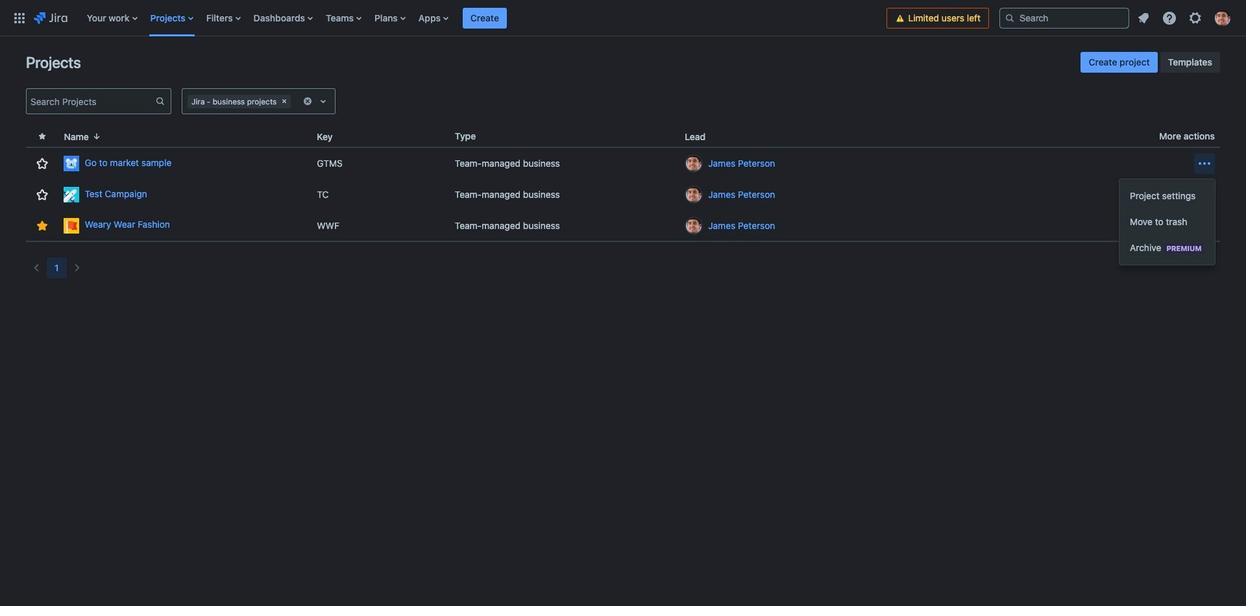 Task type: describe. For each thing, give the bounding box(es) containing it.
settings image
[[1188, 10, 1204, 26]]

0 horizontal spatial list
[[80, 0, 887, 36]]

Search field
[[1000, 7, 1130, 28]]

help image
[[1162, 10, 1178, 26]]

star test campaign image
[[35, 187, 50, 203]]

notifications image
[[1136, 10, 1152, 26]]

your profile and settings image
[[1215, 10, 1231, 26]]

star go to market sample image
[[35, 156, 50, 171]]



Task type: vqa. For each thing, say whether or not it's contained in the screenshot.
Star Go To Market Sample icon
yes



Task type: locate. For each thing, give the bounding box(es) containing it.
0 vertical spatial group
[[1081, 52, 1221, 73]]

open image
[[316, 93, 331, 109]]

next image
[[69, 260, 85, 276]]

None search field
[[1000, 7, 1130, 28]]

list item
[[463, 0, 507, 36]]

Search Projects text field
[[27, 92, 155, 110]]

clear image
[[279, 96, 290, 106]]

clear image
[[303, 96, 313, 106]]

primary element
[[8, 0, 887, 36]]

group
[[1081, 52, 1221, 73], [1120, 179, 1215, 265]]

search image
[[1005, 13, 1015, 23]]

1 vertical spatial group
[[1120, 179, 1215, 265]]

jira image
[[34, 10, 67, 26], [34, 10, 67, 26]]

star weary wear fashion image
[[35, 218, 50, 233]]

appswitcher icon image
[[12, 10, 27, 26]]

previous image
[[29, 260, 44, 276]]

Filter by product text field
[[294, 95, 296, 108]]

1 horizontal spatial list
[[1132, 6, 1239, 30]]

more actions for go to market sample image
[[1197, 156, 1213, 171]]

banner
[[0, 0, 1247, 36]]

list
[[80, 0, 887, 36], [1132, 6, 1239, 30]]



